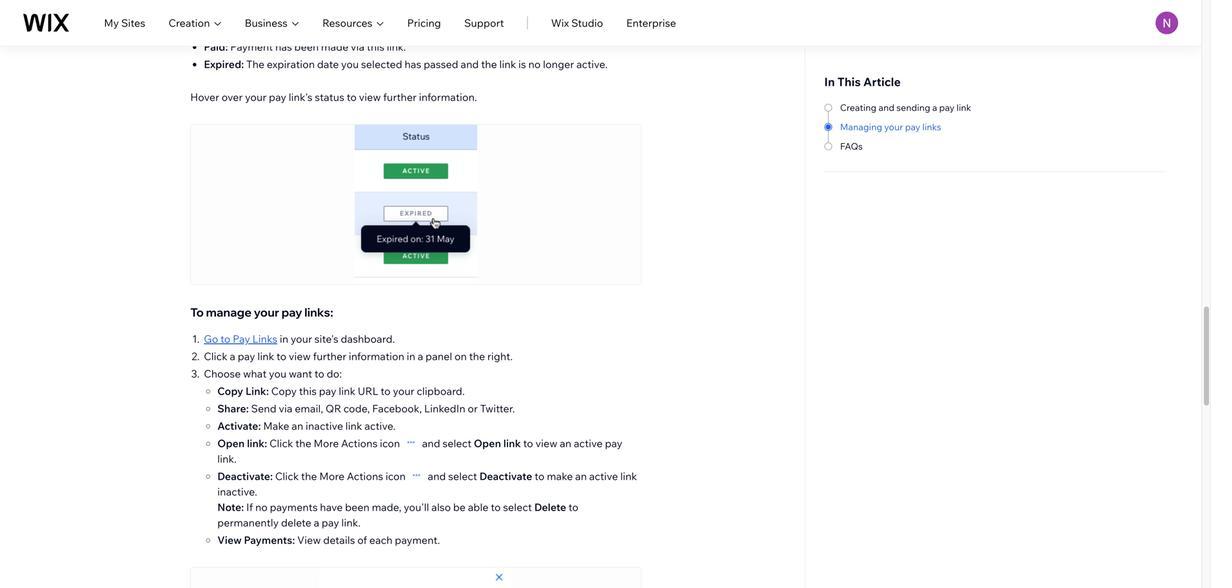 Task type: locate. For each thing, give the bounding box(es) containing it.
active for link
[[590, 470, 618, 483]]

1 horizontal spatial inactive
[[306, 420, 343, 433]]

link. inside to view an active pay link.
[[218, 453, 237, 466]]

1 vertical spatial in
[[407, 350, 416, 363]]

1 open from the left
[[218, 437, 245, 450]]

open down activate:
[[218, 437, 245, 450]]

to
[[190, 305, 204, 320]]

copy up share:
[[218, 385, 243, 398]]

pay
[[269, 91, 287, 104], [940, 102, 955, 113], [906, 121, 921, 133], [282, 305, 302, 320], [238, 350, 255, 363], [319, 385, 337, 398], [605, 437, 623, 450], [322, 517, 339, 530]]

your down your
[[242, 23, 263, 36]]

this down expired,
[[367, 40, 385, 53]]

to right go
[[221, 333, 231, 346]]

0 horizontal spatial view
[[218, 534, 242, 547]]

active
[[574, 437, 603, 450], [590, 470, 618, 483]]

0 vertical spatial note:
[[204, 23, 231, 36]]

no left longer
[[529, 58, 541, 71]]

a down 'go to pay links' 'link'
[[230, 350, 236, 363]]

link inside to make an active link inactive. note: if no payments have been made, you'll also be able to select delete
[[621, 470, 638, 483]]

actions up the made,
[[347, 470, 383, 483]]

2 vertical spatial view
[[536, 437, 558, 450]]

a right delete
[[314, 517, 320, 530]]

link inside go to pay links in your site's dashboard. click a pay link to view further information in a panel on the right.
[[258, 350, 274, 363]]

select left delete
[[503, 501, 532, 514]]

an inside copy link: copy this pay link url to your clipboard. share: send via email, qr code, facebook, linkedin or twitter. activate: make an inactive link active.
[[292, 420, 304, 433]]

view down permanently
[[218, 534, 242, 547]]

you right date
[[341, 58, 359, 71]]

each
[[370, 534, 393, 547]]

inactive inside "inactive: your link is not accepting payments. note: if your inactive link hasn't expired, you can change its status to active. paid: payment has been made via this link. expired: the expiration date you selected has passed and the link is no longer active."
[[266, 23, 303, 36]]

active. down facebook,
[[365, 420, 396, 433]]

the inside go to pay links in your site's dashboard. click a pay link to view further information in a panel on the right.
[[469, 350, 485, 363]]

go
[[204, 333, 218, 346]]

0 vertical spatial select
[[443, 437, 472, 450]]

what
[[243, 368, 267, 380]]

able
[[468, 501, 489, 514]]

been
[[295, 40, 319, 53], [345, 501, 370, 514]]

1 vertical spatial active
[[590, 470, 618, 483]]

link. up deactivate:
[[218, 453, 237, 466]]

a left panel
[[418, 350, 424, 363]]

0 vertical spatial been
[[295, 40, 319, 53]]

to right able
[[491, 501, 501, 514]]

in
[[825, 75, 835, 89]]

my
[[104, 16, 119, 29]]

if inside "inactive: your link is not accepting payments. note: if your inactive link hasn't expired, you can change its status to active. paid: payment has been made via this link. expired: the expiration date you selected has passed and the link is no longer active."
[[233, 23, 240, 36]]

payments:
[[244, 534, 295, 547]]

0 vertical spatial via
[[351, 40, 365, 53]]

1 horizontal spatial active.
[[532, 23, 564, 36]]

1 horizontal spatial view
[[359, 91, 381, 104]]

accepting
[[319, 7, 367, 20]]

0 horizontal spatial an
[[292, 420, 304, 433]]

and up managing your pay links
[[879, 102, 895, 113]]

2 vertical spatial link.
[[342, 517, 361, 530]]

you left want
[[269, 368, 287, 380]]

1 horizontal spatial if
[[246, 501, 253, 514]]

via
[[351, 40, 365, 53], [279, 402, 293, 415]]

to make an active link inactive. note: if no payments have been made, you'll also be able to select delete
[[218, 470, 638, 514]]

the right on
[[469, 350, 485, 363]]

0 horizontal spatial copy
[[218, 385, 243, 398]]

more down qr
[[314, 437, 339, 450]]

0 horizontal spatial view
[[289, 350, 311, 363]]

1 vertical spatial more
[[320, 470, 345, 483]]

1 view from the left
[[218, 534, 242, 547]]

0 horizontal spatial if
[[233, 23, 240, 36]]

1 vertical spatial an
[[560, 437, 572, 450]]

via right made
[[351, 40, 365, 53]]

in right links
[[280, 333, 289, 346]]

0 vertical spatial actions
[[341, 437, 378, 450]]

pay
[[233, 333, 250, 346]]

copy down choose what you want to do:
[[271, 385, 297, 398]]

select down "linkedin"
[[443, 437, 472, 450]]

expiration
[[267, 58, 315, 71]]

2 horizontal spatial view
[[536, 437, 558, 450]]

status
[[488, 23, 518, 36], [315, 91, 345, 104]]

inactive down qr
[[306, 420, 343, 433]]

1 horizontal spatial status
[[488, 23, 518, 36]]

2 vertical spatial you
[[269, 368, 287, 380]]

pricing link
[[408, 15, 441, 31]]

1 horizontal spatial copy
[[271, 385, 297, 398]]

a inside to permanently delete a pay link.
[[314, 517, 320, 530]]

to up deactivate
[[524, 437, 534, 450]]

1 horizontal spatial you
[[341, 58, 359, 71]]

has up expiration
[[275, 40, 292, 53]]

can
[[417, 23, 434, 36]]

view up make at the left of page
[[536, 437, 558, 450]]

icon up the made,
[[386, 470, 406, 483]]

an
[[292, 420, 304, 433], [560, 437, 572, 450], [576, 470, 587, 483]]

in
[[280, 333, 289, 346], [407, 350, 416, 363]]

is left not
[[291, 7, 299, 20]]

no up permanently
[[255, 501, 268, 514]]

link
[[272, 7, 289, 20], [306, 23, 322, 36], [500, 58, 516, 71], [957, 102, 972, 113], [258, 350, 274, 363], [339, 385, 356, 398], [346, 420, 362, 433], [504, 437, 521, 450], [621, 470, 638, 483]]

0 vertical spatial no
[[529, 58, 541, 71]]

hover over your pay link's status to view further information.
[[190, 91, 477, 104]]

further
[[384, 91, 417, 104], [313, 350, 347, 363]]

1 vertical spatial no
[[255, 501, 268, 514]]

profile image image
[[1156, 12, 1179, 34]]

1 horizontal spatial this
[[367, 40, 385, 53]]

1 vertical spatial icon
[[386, 470, 406, 483]]

active. right longer
[[577, 58, 608, 71]]

passed
[[424, 58, 459, 71]]

your up facebook,
[[393, 385, 415, 398]]

0 vertical spatial status
[[488, 23, 518, 36]]

active. up longer
[[532, 23, 564, 36]]

0 vertical spatial active
[[574, 437, 603, 450]]

1 vertical spatial click
[[270, 437, 293, 450]]

more up 'have'
[[320, 470, 345, 483]]

1 vertical spatial been
[[345, 501, 370, 514]]

1 vertical spatial select
[[449, 470, 478, 483]]

1 vertical spatial status
[[315, 91, 345, 104]]

icon
[[380, 437, 400, 450], [386, 470, 406, 483]]

payment.
[[395, 534, 440, 547]]

resources button
[[323, 15, 384, 31]]

been right 'have'
[[345, 501, 370, 514]]

view inside go to pay links in your site's dashboard. click a pay link to view further information in a panel on the right.
[[289, 350, 311, 363]]

0 horizontal spatial via
[[279, 402, 293, 415]]

to left wix
[[520, 23, 530, 36]]

if inside to make an active link inactive. note: if no payments have been made, you'll also be able to select delete
[[246, 501, 253, 514]]

been up expiration
[[295, 40, 319, 53]]

to left do: at the left of page
[[315, 368, 325, 380]]

actions down code,
[[341, 437, 378, 450]]

1 vertical spatial is
[[519, 58, 526, 71]]

facebook,
[[372, 402, 422, 415]]

deactivate: click the more actions icon
[[218, 470, 408, 483]]

more
[[314, 437, 339, 450], [320, 470, 345, 483]]

0 horizontal spatial is
[[291, 7, 299, 20]]

site's
[[315, 333, 339, 346]]

active inside to view an active pay link.
[[574, 437, 603, 450]]

an inside to view an active pay link.
[[560, 437, 572, 450]]

be
[[454, 501, 466, 514]]

an for to make an active link inactive. note: if no payments have been made, you'll also be able to select delete
[[576, 470, 587, 483]]

click down make
[[270, 437, 293, 450]]

2 horizontal spatial an
[[576, 470, 587, 483]]

1 vertical spatial via
[[279, 402, 293, 415]]

0 vertical spatial is
[[291, 7, 299, 20]]

studio
[[572, 16, 604, 29]]

1 horizontal spatial open
[[474, 437, 501, 450]]

1 vertical spatial active.
[[577, 58, 608, 71]]

status inside "inactive: your link is not accepting payments. note: if your inactive link hasn't expired, you can change its status to active. paid: payment has been made via this link. expired: the expiration date you selected has passed and the link is no longer active."
[[488, 23, 518, 36]]

1 horizontal spatial no
[[529, 58, 541, 71]]

dashboard.
[[341, 333, 395, 346]]

0 horizontal spatial status
[[315, 91, 345, 104]]

1 vertical spatial this
[[299, 385, 317, 398]]

1 vertical spatial link.
[[218, 453, 237, 466]]

2 vertical spatial active.
[[365, 420, 396, 433]]

date
[[317, 58, 339, 71]]

view
[[359, 91, 381, 104], [289, 350, 311, 363], [536, 437, 558, 450]]

link. inside to permanently delete a pay link.
[[342, 517, 361, 530]]

2 horizontal spatial link.
[[387, 40, 406, 53]]

and right passed
[[461, 58, 479, 71]]

managing
[[841, 121, 883, 133]]

pay inside go to pay links in your site's dashboard. click a pay link to view further information in a panel on the right.
[[238, 350, 255, 363]]

1 horizontal spatial via
[[351, 40, 365, 53]]

0 horizontal spatial inactive
[[266, 23, 303, 36]]

your right over
[[245, 91, 267, 104]]

1 horizontal spatial an
[[560, 437, 572, 450]]

open up and select deactivate at the left bottom of page
[[474, 437, 501, 450]]

in left panel
[[407, 350, 416, 363]]

resources
[[323, 16, 373, 29]]

0 vertical spatial more
[[314, 437, 339, 450]]

deactivate:
[[218, 470, 273, 483]]

0 vertical spatial in
[[280, 333, 289, 346]]

and
[[461, 58, 479, 71], [879, 102, 895, 113], [422, 437, 441, 450], [428, 470, 446, 483]]

select inside to make an active link inactive. note: if no payments have been made, you'll also be able to select delete
[[503, 501, 532, 514]]

view down delete
[[298, 534, 321, 547]]

1 horizontal spatial been
[[345, 501, 370, 514]]

view inside to view an active pay link.
[[536, 437, 558, 450]]

further down site's
[[313, 350, 347, 363]]

1 copy from the left
[[218, 385, 243, 398]]

active inside to make an active link inactive. note: if no payments have been made, you'll also be able to select delete
[[590, 470, 618, 483]]

enterprise
[[627, 16, 677, 29]]

2 horizontal spatial you
[[397, 23, 414, 36]]

1 vertical spatial further
[[313, 350, 347, 363]]

1 vertical spatial view
[[289, 350, 311, 363]]

link. up of
[[342, 517, 361, 530]]

wix studio
[[552, 16, 604, 29]]

this inside "inactive: your link is not accepting payments. note: if your inactive link hasn't expired, you can change its status to active. paid: payment has been made via this link. expired: the expiration date you selected has passed and the link is no longer active."
[[367, 40, 385, 53]]

2 vertical spatial click
[[275, 470, 299, 483]]

1 horizontal spatial link.
[[342, 517, 361, 530]]

0 vertical spatial inactive
[[266, 23, 303, 36]]

an right make at the left of page
[[576, 470, 587, 483]]

to right url
[[381, 385, 391, 398]]

0 vertical spatial link.
[[387, 40, 406, 53]]

this up email,
[[299, 385, 317, 398]]

you down payments.
[[397, 23, 414, 36]]

you
[[397, 23, 414, 36], [341, 58, 359, 71], [269, 368, 287, 380]]

0 vertical spatial you
[[397, 23, 414, 36]]

inactive down not
[[266, 23, 303, 36]]

wix studio link
[[552, 15, 604, 31]]

has
[[275, 40, 292, 53], [405, 58, 422, 71]]

copy
[[218, 385, 243, 398], [271, 385, 297, 398]]

have
[[320, 501, 343, 514]]

made,
[[372, 501, 402, 514]]

if up permanently
[[246, 501, 253, 514]]

0 horizontal spatial you
[[269, 368, 287, 380]]

further down selected
[[384, 91, 417, 104]]

1 vertical spatial inactive
[[306, 420, 343, 433]]

my sites link
[[104, 15, 145, 31]]

0 horizontal spatial has
[[275, 40, 292, 53]]

enterprise link
[[627, 15, 677, 31]]

0 vertical spatial click
[[204, 350, 228, 363]]

active for pay
[[574, 437, 603, 450]]

2 horizontal spatial active.
[[577, 58, 608, 71]]

choose what you want to do:
[[204, 368, 342, 380]]

click up payments on the left of page
[[275, 470, 299, 483]]

2 vertical spatial select
[[503, 501, 532, 514]]

actions
[[341, 437, 378, 450], [347, 470, 383, 483]]

via up make
[[279, 402, 293, 415]]

view up want
[[289, 350, 311, 363]]

the down "its"
[[481, 58, 497, 71]]

select
[[443, 437, 472, 450], [449, 470, 478, 483], [503, 501, 532, 514]]

view down selected
[[359, 91, 381, 104]]

1 horizontal spatial view
[[298, 534, 321, 547]]

0 vertical spatial view
[[359, 91, 381, 104]]

sites
[[121, 16, 145, 29]]

pay inside to view an active pay link.
[[605, 437, 623, 450]]

1 vertical spatial note:
[[218, 501, 244, 514]]

2 vertical spatial an
[[576, 470, 587, 483]]

1 vertical spatial has
[[405, 58, 422, 71]]

0 vertical spatial this
[[367, 40, 385, 53]]

creation button
[[169, 15, 222, 31]]

an down email,
[[292, 420, 304, 433]]

your left site's
[[291, 333, 312, 346]]

0 horizontal spatial open
[[218, 437, 245, 450]]

qr
[[326, 402, 342, 415]]

details
[[323, 534, 355, 547]]

icon down facebook,
[[380, 437, 400, 450]]

of
[[358, 534, 367, 547]]

0 horizontal spatial further
[[313, 350, 347, 363]]

hasn't
[[325, 23, 354, 36]]

select up be
[[449, 470, 478, 483]]

0 vertical spatial further
[[384, 91, 417, 104]]

0 horizontal spatial this
[[299, 385, 317, 398]]

not
[[301, 7, 317, 20]]

0 vertical spatial if
[[233, 23, 240, 36]]

your inside go to pay links in your site's dashboard. click a pay link to view further information in a panel on the right.
[[291, 333, 312, 346]]

0 vertical spatial an
[[292, 420, 304, 433]]

status right link's
[[315, 91, 345, 104]]

has left passed
[[405, 58, 422, 71]]

0 horizontal spatial link.
[[218, 453, 237, 466]]

note: down inactive:
[[204, 23, 231, 36]]

0 horizontal spatial been
[[295, 40, 319, 53]]

an up make at the left of page
[[560, 437, 572, 450]]

an for to view an active pay link.
[[560, 437, 572, 450]]

is left longer
[[519, 58, 526, 71]]

creating and sending a pay link
[[841, 102, 972, 113]]

if down inactive:
[[233, 23, 240, 36]]

0 horizontal spatial active.
[[365, 420, 396, 433]]

click down go
[[204, 350, 228, 363]]

your inside "inactive: your link is not accepting payments. note: if your inactive link hasn't expired, you can change its status to active. paid: payment has been made via this link. expired: the expiration date you selected has passed and the link is no longer active."
[[242, 23, 263, 36]]

1 vertical spatial if
[[246, 501, 253, 514]]

via inside "inactive: your link is not accepting payments. note: if your inactive link hasn't expired, you can change its status to active. paid: payment has been made via this link. expired: the expiration date you selected has passed and the link is no longer active."
[[351, 40, 365, 53]]

1 horizontal spatial in
[[407, 350, 416, 363]]

an inside to make an active link inactive. note: if no payments have been made, you'll also be able to select delete
[[576, 470, 587, 483]]

status right "its"
[[488, 23, 518, 36]]

note: down inactive.
[[218, 501, 244, 514]]

to right delete
[[569, 501, 579, 514]]

0 horizontal spatial no
[[255, 501, 268, 514]]

the
[[246, 58, 265, 71]]

and down "linkedin"
[[422, 437, 441, 450]]

sending
[[897, 102, 931, 113]]

link. up selected
[[387, 40, 406, 53]]

to inside copy link: copy this pay link url to your clipboard. share: send via email, qr code, facebook, linkedin or twitter. activate: make an inactive link active.
[[381, 385, 391, 398]]

been inside "inactive: your link is not accepting payments. note: if your inactive link hasn't expired, you can change its status to active. paid: payment has been made via this link. expired: the expiration date you selected has passed and the link is no longer active."
[[295, 40, 319, 53]]

1 horizontal spatial is
[[519, 58, 526, 71]]

click
[[204, 350, 228, 363], [270, 437, 293, 450], [275, 470, 299, 483]]



Task type: describe. For each thing, give the bounding box(es) containing it.
your inside copy link: copy this pay link url to your clipboard. share: send via email, qr code, facebook, linkedin or twitter. activate: make an inactive link active.
[[393, 385, 415, 398]]

1 horizontal spatial further
[[384, 91, 417, 104]]

to permanently delete a pay link.
[[218, 501, 579, 530]]

over
[[222, 91, 243, 104]]

faqs
[[841, 141, 863, 152]]

selected
[[361, 58, 403, 71]]

right.
[[488, 350, 513, 363]]

also
[[432, 501, 451, 514]]

pricing
[[408, 16, 441, 29]]

a screenshot of the panel showing pay link details. image
[[320, 568, 513, 589]]

the inside "inactive: your link is not accepting payments. note: if your inactive link hasn't expired, you can change its status to active. paid: payment has been made via this link. expired: the expiration date you selected has passed and the link is no longer active."
[[481, 58, 497, 71]]

business button
[[245, 15, 299, 31]]

inactive: your link is not accepting payments. note: if your inactive link hasn't expired, you can change its status to active. paid: payment has been made via this link. expired: the expiration date you selected has passed and the link is no longer active.
[[204, 7, 608, 71]]

choose
[[204, 368, 241, 380]]

to left make at the left of page
[[535, 470, 545, 483]]

linkedin
[[425, 402, 466, 415]]

payments
[[270, 501, 318, 514]]

permanently
[[218, 517, 279, 530]]

links
[[923, 121, 942, 133]]

article
[[864, 75, 901, 89]]

pay inside to permanently delete a pay link.
[[322, 517, 339, 530]]

made
[[321, 40, 349, 53]]

to up choose what you want to do:
[[277, 350, 287, 363]]

to inside to view an active pay link.
[[524, 437, 534, 450]]

email,
[[295, 402, 323, 415]]

inactive inside copy link: copy this pay link url to your clipboard. share: send via email, qr code, facebook, linkedin or twitter. activate: make an inactive link active.
[[306, 420, 343, 433]]

the down the open link: click the more actions icon
[[301, 470, 317, 483]]

select for open
[[443, 437, 472, 450]]

and select open link
[[420, 437, 521, 450]]

further inside go to pay links in your site's dashboard. click a pay link to view further information in a panel on the right.
[[313, 350, 347, 363]]

no inside to make an active link inactive. note: if no payments have been made, you'll also be able to select delete
[[255, 501, 268, 514]]

code,
[[344, 402, 370, 415]]

send
[[251, 402, 277, 415]]

this
[[838, 75, 861, 89]]

panel
[[426, 350, 453, 363]]

to inside to permanently delete a pay link.
[[569, 501, 579, 514]]

support
[[465, 16, 504, 29]]

link. inside "inactive: your link is not accepting payments. note: if your inactive link hasn't expired, you can change its status to active. paid: payment has been made via this link. expired: the expiration date you selected has passed and the link is no longer active."
[[387, 40, 406, 53]]

and inside "inactive: your link is not accepting payments. note: if your inactive link hasn't expired, you can change its status to active. paid: payment has been made via this link. expired: the expiration date you selected has passed and the link is no longer active."
[[461, 58, 479, 71]]

you'll
[[404, 501, 429, 514]]

longer
[[543, 58, 575, 71]]

share:
[[218, 402, 249, 415]]

url
[[358, 385, 379, 398]]

1 horizontal spatial has
[[405, 58, 422, 71]]

link:
[[246, 385, 269, 398]]

active. inside copy link: copy this pay link url to your clipboard. share: send via email, qr code, facebook, linkedin or twitter. activate: make an inactive link active.
[[365, 420, 396, 433]]

pay inside copy link: copy this pay link url to your clipboard. share: send via email, qr code, facebook, linkedin or twitter. activate: make an inactive link active.
[[319, 385, 337, 398]]

paid:
[[204, 40, 228, 53]]

change
[[436, 23, 472, 36]]

to inside "inactive: your link is not accepting payments. note: if your inactive link hasn't expired, you can change its status to active. paid: payment has been made via this link. expired: the expiration date you selected has passed and the link is no longer active."
[[520, 23, 530, 36]]

a up links
[[933, 102, 938, 113]]

information.
[[419, 91, 477, 104]]

0 vertical spatial has
[[275, 40, 292, 53]]

your up links
[[254, 305, 279, 320]]

inactive:
[[204, 7, 246, 20]]

2 open from the left
[[474, 437, 501, 450]]

expired:
[[204, 58, 244, 71]]

view payments: view details of each payment.
[[218, 534, 440, 547]]

inactive.
[[218, 486, 257, 499]]

activate:
[[218, 420, 261, 433]]

open link: click the more actions icon
[[218, 437, 403, 450]]

link:
[[247, 437, 267, 450]]

copy link: copy this pay link url to your clipboard. share: send via email, qr code, facebook, linkedin or twitter. activate: make an inactive link active.
[[218, 385, 515, 433]]

to view an active pay link.
[[218, 437, 623, 466]]

go to pay links link
[[204, 333, 278, 346]]

business
[[245, 16, 288, 29]]

to manage your pay links:
[[190, 305, 334, 320]]

do:
[[327, 368, 342, 380]]

2 copy from the left
[[271, 385, 297, 398]]

links
[[253, 333, 278, 346]]

a screenshot of the status column on the pay links page. image
[[355, 125, 478, 284]]

creating
[[841, 102, 877, 113]]

to right link's
[[347, 91, 357, 104]]

hover
[[190, 91, 219, 104]]

delete
[[281, 517, 312, 530]]

manage
[[206, 305, 252, 320]]

0 vertical spatial active.
[[532, 23, 564, 36]]

1 vertical spatial you
[[341, 58, 359, 71]]

your down creating and sending a pay link
[[885, 121, 904, 133]]

my sites
[[104, 16, 145, 29]]

2 view from the left
[[298, 534, 321, 547]]

payment
[[230, 40, 273, 53]]

deactivate
[[480, 470, 533, 483]]

clipboard.
[[417, 385, 465, 398]]

been inside to make an active link inactive. note: if no payments have been made, you'll also be able to select delete
[[345, 501, 370, 514]]

information
[[349, 350, 405, 363]]

no inside "inactive: your link is not accepting payments. note: if your inactive link hasn't expired, you can change its status to active. paid: payment has been made via this link. expired: the expiration date you selected has passed and the link is no longer active."
[[529, 58, 541, 71]]

link. for view
[[218, 453, 237, 466]]

select for deactivate
[[449, 470, 478, 483]]

in this article
[[825, 75, 901, 89]]

click inside go to pay links in your site's dashboard. click a pay link to view further information in a panel on the right.
[[204, 350, 228, 363]]

note: inside to make an active link inactive. note: if no payments have been made, you'll also be able to select delete
[[218, 501, 244, 514]]

wix
[[552, 16, 569, 29]]

support link
[[465, 15, 504, 31]]

expired,
[[356, 23, 394, 36]]

link's
[[289, 91, 313, 104]]

make
[[263, 420, 289, 433]]

its
[[474, 23, 486, 36]]

want
[[289, 368, 312, 380]]

this inside copy link: copy this pay link url to your clipboard. share: send via email, qr code, facebook, linkedin or twitter. activate: make an inactive link active.
[[299, 385, 317, 398]]

creation
[[169, 16, 210, 29]]

on
[[455, 350, 467, 363]]

or
[[468, 402, 478, 415]]

your
[[248, 7, 270, 20]]

link. for permanently
[[342, 517, 361, 530]]

the up deactivate: click the more actions icon
[[296, 437, 312, 450]]

links:
[[305, 305, 334, 320]]

managing your pay links
[[841, 121, 942, 133]]

0 vertical spatial icon
[[380, 437, 400, 450]]

payments.
[[369, 7, 419, 20]]

note: inside "inactive: your link is not accepting payments. note: if your inactive link hasn't expired, you can change its status to active. paid: payment has been made via this link. expired: the expiration date you selected has passed and the link is no longer active."
[[204, 23, 231, 36]]

and down to view an active pay link.
[[428, 470, 446, 483]]

1 vertical spatial actions
[[347, 470, 383, 483]]

0 horizontal spatial in
[[280, 333, 289, 346]]

via inside copy link: copy this pay link url to your clipboard. share: send via email, qr code, facebook, linkedin or twitter. activate: make an inactive link active.
[[279, 402, 293, 415]]



Task type: vqa. For each thing, say whether or not it's contained in the screenshot.
leftmost item
no



